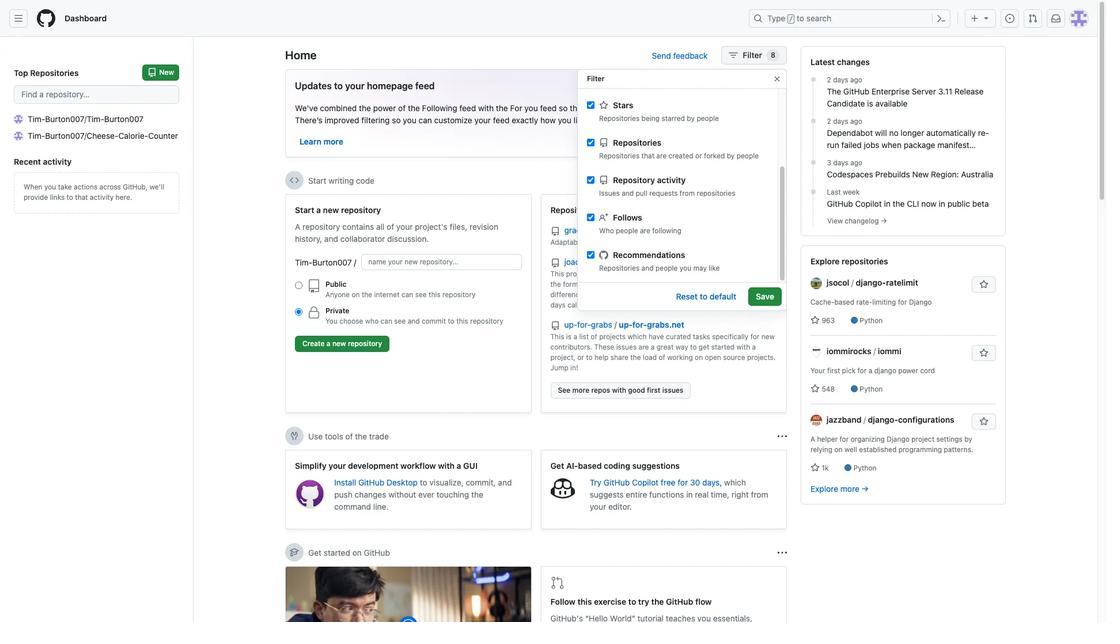 Task type: describe. For each thing, give the bounding box(es) containing it.
repositories for repositories
[[613, 138, 662, 148]]

see inside 'private you choose who can see and commit to this repository'
[[394, 317, 406, 326]]

to inside this project is a merge of several common datetime operations on the form of  extensions to system.datetime, including natural date difference text (precise and human rounded), holidays and working days calculations on several culture locales.
[[626, 280, 632, 289]]

repositories inside navigation
[[842, 256, 888, 266]]

explore more → link
[[811, 484, 869, 494]]

grabs
[[591, 320, 612, 330]]

repositories that need your help
[[551, 205, 676, 215]]

/ up cheese-
[[84, 114, 87, 124]]

the inside last week github copilot in the cli now in public beta
[[893, 199, 905, 209]]

help inside this is a list of projects which have curated tasks specifically for new contributors. these issues are a great way to get started with a project, or to help share the load of working on open source projects. jump in!
[[595, 353, 609, 362]]

ago inside 3 days ago codespaces prebuilds new region: australia
[[851, 158, 863, 167]]

recent
[[14, 157, 41, 167]]

for inside get ai-based coding suggestions element
[[678, 478, 688, 487]]

release
[[955, 86, 984, 96]]

more for explore
[[841, 484, 860, 494]]

a up 'projects.'
[[752, 343, 756, 351]]

1 vertical spatial by
[[727, 152, 735, 160]]

there's
[[295, 115, 323, 125]]

repositories for repositories being starred by people
[[599, 114, 640, 123]]

patterns.
[[944, 445, 974, 454]]

try the github flow element
[[541, 566, 787, 622]]

github left flow
[[666, 597, 693, 607]]

including
[[695, 280, 724, 289]]

for right the limiting
[[898, 298, 907, 307]]

2 horizontal spatial in
[[939, 199, 946, 209]]

feed up customize
[[460, 103, 476, 113]]

the github enterprise server 3.11 release candidate is available link
[[827, 85, 996, 109]]

star this repository image for iommirocks / iommi
[[980, 349, 989, 358]]

on inside the public anyone on the internet can see this repository
[[352, 290, 360, 299]]

and left pull
[[622, 189, 634, 198]]

get for get started on github
[[308, 548, 322, 557]]

code image
[[290, 176, 299, 185]]

dot fill image for github copilot in the cli now in public beta
[[809, 187, 818, 196]]

flow
[[695, 597, 712, 607]]

repositories right top
[[30, 68, 79, 78]]

explore element
[[801, 46, 1006, 622]]

0 vertical spatial star image
[[599, 101, 608, 110]]

to left search at the right top
[[797, 13, 804, 23]]

actions
[[74, 183, 98, 191]]

days inside this project is a merge of several common datetime operations on the form of  extensions to system.datetime, including natural date difference text (precise and human rounded), holidays and working days calculations on several culture locales.
[[551, 301, 566, 309]]

the inside this is a list of projects which have curated tasks specifically for new contributors. these issues are a great way to get started with a project, or to help share the load of working on open source projects. jump in!
[[631, 353, 641, 362]]

who
[[599, 226, 614, 235]]

are inside this is a list of projects which have curated tasks specifically for new contributors. these issues are a great way to get started with a project, or to help share the load of working on open source projects. jump in!
[[639, 343, 649, 351]]

the
[[827, 86, 841, 96]]

1 vertical spatial python
[[860, 385, 883, 394]]

changelog
[[845, 217, 879, 225]]

2 for dependabot will no longer automatically re- run failed jobs when package manifest changes
[[827, 117, 831, 126]]

@iommirocks profile image
[[811, 346, 822, 358]]

australia
[[961, 169, 994, 179]]

with inside this is a list of projects which have curated tasks specifically for new contributors. these issues are a great way to get started with a project, or to help share the load of working on open source projects. jump in!
[[737, 343, 750, 351]]

star image
[[811, 463, 820, 473]]

/ left iommi
[[874, 346, 876, 356]]

issue opened image
[[1006, 14, 1015, 23]]

repository inside button
[[348, 339, 382, 348]]

counter
[[148, 131, 178, 141]]

dependabot will no longer automatically re- run failed jobs when package manifest changes link
[[827, 127, 996, 162]]

cache-based rate-limiting for django
[[811, 298, 932, 307]]

up-for-grabs link
[[564, 320, 615, 330]]

real
[[695, 490, 709, 500]]

can inside we've combined the power of the following feed with the for you feed so there's one place to discover content on github. there's improved filtering so you can customize your feed exactly how you like it, and a shiny new visual design. ✨
[[419, 115, 432, 125]]

entire
[[626, 490, 647, 500]]

/ inside create a new repository element
[[354, 257, 356, 267]]

which inside this is a list of projects which have curated tasks specifically for new contributors. these issues are a great way to get started with a project, or to help share the load of working on open source projects. jump in!
[[628, 332, 647, 341]]

/ up organizing at the bottom of the page
[[864, 415, 866, 425]]

to inside button
[[700, 292, 708, 301]]

star image for jsocol / django-ratelimit
[[811, 316, 820, 325]]

days,
[[702, 478, 722, 487]]

with left the good
[[612, 386, 626, 395]]

/ up the projects at the bottom of the page
[[615, 320, 617, 330]]

and inside the "a repository contains all of your project's files, revision history, and collaborator discussion."
[[324, 234, 338, 244]]

548
[[820, 385, 835, 394]]

2 gradle link from the left
[[595, 225, 619, 235]]

start for start a new repository
[[295, 205, 314, 215]]

2 gradle from the left
[[595, 225, 619, 235]]

iommirocks / iommi
[[827, 346, 902, 356]]

use tools of the trade
[[308, 431, 389, 441]]

up-for-grabs / up-for-grabs.net
[[564, 320, 685, 330]]

repositories being starred by people
[[599, 114, 719, 123]]

a up history,
[[316, 205, 321, 215]]

to visualize, commit, and push changes without ever touching the command line.
[[334, 478, 512, 512]]

for down who people are following
[[640, 238, 649, 247]]

project's
[[415, 222, 448, 232]]

of inside the "a repository contains all of your project's files, revision history, and collaborator discussion."
[[387, 222, 394, 232]]

of down great
[[659, 353, 665, 362]]

menu containing stars
[[578, 0, 778, 282]]

/ up fast
[[590, 225, 593, 235]]

mortar board image
[[290, 548, 299, 557]]

type / to search
[[768, 13, 832, 23]]

more for see
[[573, 386, 590, 395]]

tim- up cheese-
[[87, 114, 104, 124]]

repo image for gradle
[[551, 227, 560, 236]]

install
[[334, 478, 356, 487]]

this inside try the github flow element
[[578, 597, 592, 607]]

a left gui
[[457, 461, 461, 471]]

new inside we've combined the power of the following feed with the for you feed so there's one place to discover content on github. there's improved filtering so you can customize your feed exactly how you like it, and a shiny new visual design. ✨
[[642, 115, 657, 125]]

first inside repositories that need your help element
[[647, 386, 661, 395]]

@jazzband profile image
[[811, 415, 822, 427]]

these
[[594, 343, 614, 351]]

you up exactly
[[525, 103, 538, 113]]

days for codespaces
[[833, 158, 849, 167]]

github,
[[123, 183, 148, 191]]

for right pick
[[858, 366, 867, 375]]

burton007 for tim-burton007 /
[[313, 257, 352, 267]]

you inside 'when you take actions across github, we'll provide links to that activity here.'
[[44, 183, 56, 191]]

more for learn
[[324, 137, 343, 146]]

Find a repository… text field
[[14, 85, 179, 104]]

people up system.datetime,
[[656, 264, 678, 273]]

joaomatossilva link
[[564, 257, 622, 267]]

2 vertical spatial repo image
[[551, 259, 560, 268]]

holidays
[[700, 290, 727, 299]]

the left following in the top left of the page
[[408, 103, 420, 113]]

learn more link
[[300, 137, 343, 146]]

none radio inside create a new repository element
[[295, 308, 303, 316]]

github down line.
[[364, 548, 390, 557]]

improved
[[325, 115, 359, 125]]

changes inside 2 days ago dependabot will no longer automatically re- run failed jobs when package manifest changes
[[827, 152, 859, 162]]

command palette image
[[937, 14, 946, 23]]

get for get ai-based coding suggestions
[[551, 461, 564, 471]]

feed up how
[[540, 103, 557, 113]]

repository activity
[[613, 175, 686, 185]]

/ right jsocol
[[852, 278, 854, 288]]

of down the joaomatossilva / datetimeextensions
[[627, 270, 633, 278]]

project inside this project is a merge of several common datetime operations on the form of  extensions to system.datetime, including natural date difference text (precise and human rounded), holidays and working days calculations on several culture locales.
[[566, 270, 589, 278]]

all inside repositories that need your help element
[[651, 238, 659, 247]]

your up the combined
[[345, 81, 365, 91]]

the inside this project is a merge of several common datetime operations on the form of  extensions to system.datetime, including natural date difference text (precise and human rounded), holidays and working days calculations on several culture locales.
[[551, 280, 561, 289]]

your inside we've combined the power of the following feed with the for you feed so there's one place to discover content on github. there's improved filtering so you can customize your feed exactly how you like it, and a shiny new visual design. ✨
[[475, 115, 491, 125]]

with inside we've combined the power of the following feed with the for you feed so there's one place to discover content on github. there's improved filtering so you can customize your feed exactly how you like it, and a shiny new visual design. ✨
[[478, 103, 494, 113]]

plus image
[[970, 14, 980, 23]]

common
[[661, 270, 689, 278]]

play image
[[401, 619, 415, 622]]

stars
[[613, 100, 634, 110]]

codespaces prebuilds new region: australia link
[[827, 168, 996, 180]]

people right forked
[[737, 152, 759, 160]]

on inside we've combined the power of the following feed with the for you feed so there's one place to discover content on github. there's improved filtering so you can customize your feed exactly how you like it, and a shiny new visual design. ✨
[[710, 103, 719, 113]]

tim- for tim-burton007 / cheese-calorie-counter
[[28, 131, 45, 141]]

who
[[365, 317, 379, 326]]

you right filtering
[[403, 115, 416, 125]]

create
[[303, 339, 325, 348]]

command
[[334, 502, 371, 512]]

editor.
[[609, 502, 632, 512]]

prebuilds
[[876, 169, 910, 179]]

the left trade
[[355, 431, 367, 441]]

extensions
[[589, 280, 624, 289]]

to left get
[[690, 343, 697, 351]]

follow
[[551, 597, 576, 607]]

explore for explore more →
[[811, 484, 838, 494]]

/ down tim-burton007 / tim-burton007
[[84, 131, 87, 141]]

get ai-based coding suggestions
[[551, 461, 680, 471]]

see inside the public anyone on the internet can see this repository
[[415, 290, 427, 299]]

dot fill image for the github enterprise server 3.11 release candidate is available
[[809, 75, 818, 84]]

server
[[912, 86, 936, 96]]

0 vertical spatial git pull request image
[[1029, 14, 1038, 23]]

mark github image
[[599, 250, 608, 260]]

why am i seeing this? image for get started on github
[[778, 548, 787, 557]]

and down recommendations
[[642, 264, 654, 273]]

your inside which suggests entire functions in real time, right from your editor.
[[590, 502, 606, 512]]

culture
[[644, 301, 666, 309]]

0 vertical spatial filter
[[743, 50, 762, 60]]

right
[[732, 490, 749, 500]]

explore for explore repositories
[[811, 256, 840, 266]]

we've combined the power of the following feed with the for you feed so there's one place to discover content on github. there's improved filtering so you can customize your feed exactly how you like it, and a shiny new visual design. ✨
[[295, 103, 750, 125]]

repository up the contains
[[341, 205, 381, 215]]

first inside explore repositories navigation
[[827, 366, 840, 375]]

none radio inside create a new repository element
[[295, 282, 303, 289]]

of right form
[[580, 280, 587, 289]]

your inside the "a repository contains all of your project's files, revision history, and collaborator discussion."
[[396, 222, 413, 232]]

load
[[643, 353, 657, 362]]

repositories for repositories that need your help
[[551, 205, 599, 215]]

we'll
[[150, 183, 164, 191]]

or inside this is a list of projects which have curated tasks specifically for new contributors. these issues are a great way to get started with a project, or to help share the load of working on open source projects. jump in!
[[578, 353, 584, 362]]

this inside the public anyone on the internet can see this repository
[[429, 290, 441, 299]]

lock image
[[307, 306, 321, 320]]

burton007 for tim-burton007 / cheese-calorie-counter
[[45, 131, 84, 141]]

1 for- from the left
[[577, 320, 591, 330]]

a repository contains all of your project's files, revision history, and collaborator discussion.
[[295, 222, 498, 244]]

cheese-
[[87, 131, 118, 141]]

on down the command
[[352, 548, 362, 557]]

form
[[563, 280, 578, 289]]

activity for recent activity
[[43, 157, 72, 167]]

a inside this project is a merge of several common datetime operations on the form of  extensions to system.datetime, including natural date difference text (precise and human rounded), holidays and working days calculations on several culture locales.
[[598, 270, 602, 278]]

a for a helper for organizing django project settings by relying on well established programming patterns.
[[811, 435, 815, 444]]

that inside 'when you take actions across github, we'll provide links to that activity here.'
[[75, 193, 88, 202]]

1 vertical spatial repo image
[[307, 279, 321, 293]]

specifically
[[712, 332, 749, 341]]

new down writing
[[323, 205, 339, 215]]

calorie-
[[118, 131, 148, 141]]

and inside we've combined the power of the following feed with the for you feed so there's one place to discover content on github. there's improved filtering so you can customize your feed exactly how you like it, and a shiny new visual design. ✨
[[598, 115, 611, 125]]

git pull request image inside try the github flow element
[[551, 576, 564, 590]]

1 gradle from the left
[[564, 225, 588, 235]]

new inside new "link"
[[159, 68, 174, 77]]

recommendations
[[613, 250, 685, 260]]

visualize,
[[430, 478, 464, 487]]

issues inside this is a list of projects which have curated tasks specifically for new contributors. these issues are a great way to get started with a project, or to help share the load of working on open source projects. jump in!
[[616, 343, 637, 351]]

burton007 up calorie- at the left of the page
[[104, 114, 144, 124]]

view
[[827, 217, 843, 225]]

contributors.
[[551, 343, 592, 351]]

try
[[590, 478, 602, 487]]

push
[[334, 490, 353, 500]]

gradle / gradle
[[564, 225, 619, 235]]

time,
[[711, 490, 730, 500]]

in for last week github copilot in the cli now in public beta
[[884, 199, 891, 209]]

star this repository image
[[980, 417, 989, 426]]

is inside 2 days ago the github enterprise server 3.11 release candidate is available
[[867, 99, 873, 108]]

date
[[751, 280, 765, 289]]

and inside 'private you choose who can see and commit to this repository'
[[408, 317, 420, 326]]

you inside menu
[[680, 264, 692, 273]]

0 vertical spatial several
[[635, 270, 659, 278]]

to down 'contributors.'
[[586, 353, 593, 362]]

0 horizontal spatial based
[[578, 461, 602, 471]]

a up load
[[651, 343, 655, 351]]

to up the combined
[[334, 81, 343, 91]]

github.
[[721, 103, 750, 113]]

star image for iommirocks / iommi
[[811, 384, 820, 394]]

we've
[[295, 103, 318, 113]]

0 vertical spatial help
[[660, 205, 676, 215]]

/ up merge
[[622, 257, 624, 267]]

project inside a helper for organizing django project settings by relying on well established programming patterns.
[[912, 435, 935, 444]]

working inside this project is a merge of several common datetime operations on the form of  extensions to system.datetime, including natural date difference text (precise and human rounded), holidays and working days calculations on several culture locales.
[[743, 290, 769, 299]]

your up the "install"
[[329, 461, 346, 471]]

new inside button
[[332, 339, 346, 348]]

without
[[389, 490, 416, 500]]

0 horizontal spatial filter
[[587, 74, 605, 83]]

place
[[614, 103, 634, 113]]

github inside get ai-based coding suggestions element
[[604, 478, 630, 487]]

on up the date
[[760, 270, 768, 278]]

learn
[[300, 137, 321, 146]]

to inside 'private you choose who can see and commit to this repository'
[[448, 317, 455, 326]]

by inside a helper for organizing django project settings by relying on well established programming patterns.
[[965, 435, 973, 444]]

see more repos with good first issues
[[558, 386, 684, 395]]

this inside 'private you choose who can see and commit to this repository'
[[456, 317, 468, 326]]

revision
[[470, 222, 498, 232]]

across
[[99, 183, 121, 191]]

cheese calorie counter image
[[14, 131, 23, 140]]

create a new repository element
[[295, 204, 522, 357]]

@jsocol profile image
[[811, 278, 822, 289]]

exactly
[[512, 115, 538, 125]]

2 up- from the left
[[619, 320, 633, 330]]

ever
[[418, 490, 434, 500]]

operations
[[723, 270, 758, 278]]

run
[[827, 140, 839, 150]]

it,
[[588, 115, 595, 125]]

1 horizontal spatial issues
[[662, 386, 684, 395]]

start a new repository
[[295, 205, 381, 215]]

or inside menu
[[696, 152, 702, 160]]

power inside we've combined the power of the following feed with the for you feed so there's one place to discover content on github. there's improved filtering so you can customize your feed exactly how you like it, and a shiny new visual design. ✨
[[373, 103, 396, 113]]

0 horizontal spatial started
[[324, 548, 350, 557]]

close menu image
[[773, 74, 782, 84]]

text
[[586, 290, 598, 299]]

repositories for repositories that are created or forked by people
[[599, 152, 640, 160]]

to inside try the github flow element
[[628, 597, 636, 607]]

repositories for repositories and people you may like
[[599, 264, 640, 273]]

dashboard
[[65, 13, 107, 23]]

have
[[649, 332, 664, 341]]

activity inside 'when you take actions across github, we'll provide links to that activity here.'
[[90, 193, 114, 202]]

repository inside 'private you choose who can see and commit to this repository'
[[470, 317, 503, 326]]

feed left exactly
[[493, 115, 510, 125]]

copilot inside last week github copilot in the cli now in public beta
[[855, 199, 882, 209]]



Task type: vqa. For each thing, say whether or not it's contained in the screenshot.


Task type: locate. For each thing, give the bounding box(es) containing it.
2 vertical spatial dot fill image
[[809, 187, 818, 196]]

2 for the github enterprise server 3.11 release candidate is available
[[827, 75, 831, 84]]

links
[[50, 193, 65, 202]]

1 horizontal spatial repositories
[[842, 256, 888, 266]]

repo image for repository activity
[[599, 175, 608, 185]]

1 vertical spatial django
[[887, 435, 910, 444]]

that down issues at the right
[[601, 205, 617, 215]]

30
[[690, 478, 700, 487]]

1 horizontal spatial filter
[[743, 50, 762, 60]]

system.datetime,
[[634, 280, 693, 289]]

changes inside to visualize, commit, and push changes without ever touching the command line.
[[355, 490, 386, 500]]

1 dot fill image from the top
[[809, 75, 818, 84]]

are for repositories
[[657, 152, 667, 160]]

1 vertical spatial →
[[862, 484, 869, 494]]

in right now
[[939, 199, 946, 209]]

coding
[[604, 461, 630, 471]]

1 horizontal spatial for-
[[633, 320, 647, 330]]

0 horizontal spatial new
[[159, 68, 174, 77]]

for
[[510, 103, 522, 113]]

pick
[[842, 366, 856, 375]]

and left the human
[[628, 290, 641, 299]]

for inside this is a list of projects which have curated tasks specifically for new contributors. these issues are a great way to get started with a project, or to help share the load of working on open source projects. jump in!
[[751, 332, 760, 341]]

for- up list on the right of the page
[[577, 320, 591, 330]]

latest
[[811, 57, 835, 67]]

0 vertical spatial activity
[[43, 157, 72, 167]]

repo image up the "adaptable," at top
[[551, 227, 560, 236]]

what is github? element
[[285, 566, 532, 622]]

1 vertical spatial like
[[709, 264, 720, 273]]

repositories up jsocol / django-ratelimit
[[842, 256, 888, 266]]

are up load
[[639, 343, 649, 351]]

0 vertical spatial are
[[657, 152, 667, 160]]

django
[[909, 298, 932, 307], [887, 435, 910, 444]]

activity up issues and pull requests from repositories
[[657, 175, 686, 185]]

people down follows
[[616, 226, 638, 235]]

to up (precise
[[626, 280, 632, 289]]

repo image
[[599, 138, 608, 147], [599, 175, 608, 185], [551, 259, 560, 268]]

tim- for tim-burton007 /
[[295, 257, 313, 267]]

0 horizontal spatial by
[[687, 114, 695, 123]]

3.11
[[939, 86, 953, 96]]

0 horizontal spatial repositories
[[697, 189, 736, 198]]

for inside a helper for organizing django project settings by relying on well established programming patterns.
[[840, 435, 849, 444]]

one
[[598, 103, 611, 113]]

a inside we've combined the power of the following feed with the for you feed so there's one place to discover content on github. there's improved filtering so you can customize your feed exactly how you like it, and a shiny new visual design. ✨
[[614, 115, 618, 125]]

1 vertical spatial star this repository image
[[980, 349, 989, 358]]

power inside explore repositories navigation
[[899, 366, 919, 375]]

people down content
[[697, 114, 719, 123]]

follow this exercise to try the github flow
[[551, 597, 712, 607]]

is inside this is a list of projects which have curated tasks specifically for new contributors. these issues are a great way to get started with a project, or to help share the load of working on open source projects. jump in!
[[566, 332, 572, 341]]

are left following
[[640, 226, 650, 235]]

history,
[[295, 234, 322, 244]]

top
[[14, 68, 28, 78]]

can inside the public anyone on the internet can see this repository
[[402, 290, 413, 299]]

filter up one
[[587, 74, 605, 83]]

changes right latest
[[837, 57, 870, 67]]

0 vertical spatial from
[[680, 189, 695, 198]]

2 explore from the top
[[811, 484, 838, 494]]

for- down culture
[[633, 320, 647, 330]]

on down (precise
[[609, 301, 617, 309]]

this inside this is a list of projects which have curated tasks specifically for new contributors. these issues are a great way to get started with a project, or to help share the load of working on open source projects. jump in!
[[551, 332, 564, 341]]

several down the joaomatossilva / datetimeextensions
[[635, 270, 659, 278]]

of right list on the right of the page
[[591, 332, 597, 341]]

1 vertical spatial so
[[392, 115, 401, 125]]

django inside a helper for organizing django project settings by relying on well established programming patterns.
[[887, 435, 910, 444]]

ago up codespaces
[[851, 158, 863, 167]]

jobs
[[864, 140, 880, 150]]

0 vertical spatial issues
[[616, 343, 637, 351]]

why am i seeing this? image
[[778, 176, 787, 185]]

ai-
[[566, 461, 578, 471]]

gradle up adaptable, fast automation for all
[[595, 225, 619, 235]]

2 vertical spatial that
[[601, 205, 617, 215]]

0 vertical spatial new
[[159, 68, 174, 77]]

github desktop image
[[295, 479, 325, 509]]

tim-burton007 / tim-burton007
[[28, 114, 144, 124]]

what is github? image
[[286, 567, 531, 622]]

0 horizontal spatial gradle
[[564, 225, 588, 235]]

tools image
[[290, 432, 299, 441]]

content
[[679, 103, 708, 113]]

get left ai-
[[551, 461, 564, 471]]

2 vertical spatial star image
[[811, 384, 820, 394]]

power left cord
[[899, 366, 919, 375]]

python for ratelimit
[[860, 316, 883, 325]]

1 vertical spatial activity
[[657, 175, 686, 185]]

you right how
[[558, 115, 572, 125]]

which inside which suggests entire functions in real time, right from your editor.
[[724, 478, 746, 487]]

0 horizontal spatial for-
[[577, 320, 591, 330]]

to inside 'when you take actions across github, we'll provide links to that activity here.'
[[67, 193, 73, 202]]

start writing code
[[308, 175, 375, 185]]

1 vertical spatial that
[[75, 193, 88, 202]]

homepage
[[367, 81, 413, 91]]

that down actions
[[75, 193, 88, 202]]

difference
[[551, 290, 584, 299]]

jsocol / django-ratelimit
[[827, 278, 918, 288]]

1 horizontal spatial →
[[881, 217, 887, 225]]

this for joaomatossilva
[[551, 270, 564, 278]]

repositories down the mark github 'image'
[[599, 264, 640, 273]]

source
[[723, 353, 745, 362]]

for
[[640, 238, 649, 247], [898, 298, 907, 307], [751, 332, 760, 341], [858, 366, 867, 375], [840, 435, 849, 444], [678, 478, 688, 487]]

x image
[[768, 81, 777, 90]]

working inside this is a list of projects which have curated tasks specifically for new contributors. these issues are a great way to get started with a project, or to help share the load of working on open source projects. jump in!
[[667, 353, 693, 362]]

0 horizontal spatial this
[[429, 290, 441, 299]]

2 horizontal spatial more
[[841, 484, 860, 494]]

from inside which suggests entire functions in real time, right from your editor.
[[751, 490, 768, 500]]

gradle up the "adaptable," at top
[[564, 225, 588, 235]]

1 horizontal spatial get
[[551, 461, 564, 471]]

person add image
[[599, 213, 608, 222]]

burton007 for tim-burton007 / tim-burton007
[[45, 114, 84, 124]]

2 up the
[[827, 75, 831, 84]]

repositories inside menu
[[697, 189, 736, 198]]

→ for view changelog →
[[881, 217, 887, 225]]

github inside simplify your development workflow with a gui element
[[358, 478, 385, 487]]

can down following in the top left of the page
[[419, 115, 432, 125]]

now
[[922, 199, 937, 209]]

the left "for"
[[496, 103, 508, 113]]

project,
[[551, 353, 576, 362]]

for left 30
[[678, 478, 688, 487]]

for-
[[577, 320, 591, 330], [633, 320, 647, 330]]

0 vertical spatial this
[[429, 290, 441, 299]]

all
[[376, 222, 385, 232], [651, 238, 659, 247]]

None checkbox
[[587, 101, 595, 109], [587, 139, 595, 146], [587, 101, 595, 109], [587, 139, 595, 146]]

so left there's at the top right of page
[[559, 103, 568, 113]]

0 vertical spatial ago
[[850, 75, 863, 84]]

repos
[[591, 386, 610, 395]]

that up repository activity
[[642, 152, 655, 160]]

1 vertical spatial star image
[[811, 316, 820, 325]]

django- for ratelimit
[[856, 278, 886, 288]]

1 vertical spatial issues
[[662, 386, 684, 395]]

may
[[694, 264, 707, 273]]

repo image for up-for-grabs
[[551, 322, 560, 331]]

which up right
[[724, 478, 746, 487]]

activity for repository activity
[[657, 175, 686, 185]]

help down issues and pull requests from repositories
[[660, 205, 676, 215]]

1 vertical spatial start
[[295, 205, 314, 215]]

several down (precise
[[619, 301, 642, 309]]

try github copilot free for 30 days, link
[[590, 478, 724, 487]]

follows
[[613, 213, 642, 222]]

a for a repository contains all of your project's files, revision history, and collaborator discussion.
[[295, 222, 300, 232]]

failed
[[842, 140, 862, 150]]

with up visualize,
[[438, 461, 455, 471]]

like inside we've combined the power of the following feed with the for you feed so there's one place to discover content on github. there's improved filtering so you can customize your feed exactly how you like it, and a shiny new visual design. ✨
[[574, 115, 586, 125]]

/ inside type / to search
[[789, 15, 793, 23]]

in left real at the right bottom of page
[[686, 490, 693, 500]]

the inside the public anyone on the internet can see this repository
[[362, 290, 372, 299]]

of down homepage at the top
[[398, 103, 406, 113]]

1 horizontal spatial new
[[912, 169, 929, 179]]

1 horizontal spatial more
[[573, 386, 590, 395]]

new inside 3 days ago codespaces prebuilds new region: australia
[[912, 169, 929, 179]]

triangle down image
[[982, 13, 991, 22]]

how
[[541, 115, 556, 125]]

get
[[699, 343, 710, 351]]

1 vertical spatial all
[[651, 238, 659, 247]]

0 vertical spatial by
[[687, 114, 695, 123]]

/ down collaborator
[[354, 257, 356, 267]]

a inside button
[[327, 339, 331, 348]]

2 vertical spatial changes
[[355, 490, 386, 500]]

that for repositories that need your help
[[601, 205, 617, 215]]

0 vertical spatial is
[[867, 99, 873, 108]]

why am i seeing this? image
[[778, 432, 787, 441], [778, 548, 787, 557]]

public anyone on the internet can see this repository
[[326, 280, 476, 299]]

repo image
[[551, 227, 560, 236], [307, 279, 321, 293], [551, 322, 560, 331]]

0 vertical spatial repo image
[[551, 227, 560, 236]]

dot fill image
[[809, 158, 818, 167]]

3 dot fill image from the top
[[809, 187, 818, 196]]

start for start writing code
[[308, 175, 326, 185]]

to inside to visualize, commit, and push changes without ever touching the command line.
[[420, 478, 427, 487]]

1 horizontal spatial like
[[709, 264, 720, 273]]

star this repository image
[[980, 280, 989, 289], [980, 349, 989, 358]]

the left cli
[[893, 199, 905, 209]]

joaomatossilva
[[564, 257, 619, 267]]

discover
[[645, 103, 677, 113]]

2 for- from the left
[[633, 320, 647, 330]]

try github copilot free for 30 days,
[[590, 478, 724, 487]]

2 2 from the top
[[827, 117, 831, 126]]

for up 'projects.'
[[751, 332, 760, 341]]

2 up the dependabot
[[827, 117, 831, 126]]

way
[[676, 343, 688, 351]]

and inside to visualize, commit, and push changes without ever touching the command line.
[[498, 478, 512, 487]]

can right internet
[[402, 290, 413, 299]]

2 vertical spatial by
[[965, 435, 973, 444]]

0 vertical spatial can
[[419, 115, 432, 125]]

1 vertical spatial several
[[619, 301, 642, 309]]

1 horizontal spatial help
[[660, 205, 676, 215]]

repositories up repository
[[599, 152, 640, 160]]

this up commit
[[429, 290, 441, 299]]

0 horizontal spatial is
[[566, 332, 572, 341]]

and down natural
[[729, 290, 741, 299]]

cli
[[907, 199, 919, 209]]

you
[[326, 317, 338, 326]]

2 star this repository image from the top
[[980, 349, 989, 358]]

2 horizontal spatial by
[[965, 435, 973, 444]]

datetimeextensions link
[[626, 257, 705, 267]]

started down specifically
[[711, 343, 735, 351]]

0 horizontal spatial or
[[578, 353, 584, 362]]

ago inside 2 days ago dependabot will no longer automatically re- run failed jobs when package manifest changes
[[850, 117, 863, 126]]

django- for configurations
[[868, 415, 898, 425]]

filter image
[[729, 51, 738, 60]]

None radio
[[295, 282, 303, 289]]

repositories that are created or forked by people
[[599, 152, 759, 160]]

datetime
[[691, 270, 721, 278]]

on left well
[[835, 445, 843, 454]]

the down commit,
[[471, 490, 483, 500]]

repository up history,
[[303, 222, 340, 232]]

0 vertical spatial which
[[628, 332, 647, 341]]

the inside to visualize, commit, and push changes without ever touching the command line.
[[471, 490, 483, 500]]

updates to your homepage feed
[[295, 81, 435, 91]]

to left try
[[628, 597, 636, 607]]

get started on github
[[308, 548, 390, 557]]

2 inside 2 days ago the github enterprise server 3.11 release candidate is available
[[827, 75, 831, 84]]

repo image for repositories
[[599, 138, 608, 147]]

codespaces
[[827, 169, 873, 179]]

this is a list of projects which have curated tasks specifically for new contributors. these issues are a great way to get started with a project, or to help share the load of working on open source projects. jump in!
[[551, 332, 776, 372]]

up- up the projects at the bottom of the page
[[619, 320, 633, 330]]

explore repositories navigation
[[801, 245, 1006, 505]]

1 why am i seeing this? image from the top
[[778, 432, 787, 441]]

days inside 2 days ago dependabot will no longer automatically re- run failed jobs when package manifest changes
[[833, 117, 848, 126]]

issues
[[599, 189, 620, 198]]

0 horizontal spatial so
[[392, 115, 401, 125]]

dot fill image
[[809, 75, 818, 84], [809, 116, 818, 126], [809, 187, 818, 196]]

0 vertical spatial so
[[559, 103, 568, 113]]

dot fill image for dependabot will no longer automatically re- run failed jobs when package manifest changes
[[809, 116, 818, 126]]

view changelog →
[[827, 217, 887, 225]]

a left list on the right of the page
[[574, 332, 577, 341]]

Top Repositories search field
[[14, 85, 179, 104]]

starred
[[662, 114, 685, 123]]

1 horizontal spatial git pull request image
[[1029, 14, 1038, 23]]

1 vertical spatial help
[[595, 353, 609, 362]]

on inside a helper for organizing django project settings by relying on well established programming patterns.
[[835, 445, 843, 454]]

this right follow
[[578, 597, 592, 607]]

are for follows
[[640, 226, 650, 235]]

with left "for"
[[478, 103, 494, 113]]

0 vertical spatial why am i seeing this? image
[[778, 432, 787, 441]]

2 vertical spatial this
[[578, 597, 592, 607]]

why am i seeing this? image for use tools of the trade
[[778, 432, 787, 441]]

trade
[[369, 431, 389, 441]]

1 up- from the left
[[564, 320, 577, 330]]

1 vertical spatial power
[[899, 366, 919, 375]]

2 dot fill image from the top
[[809, 116, 818, 126]]

days inside 2 days ago the github enterprise server 3.11 release candidate is available
[[833, 75, 848, 84]]

re-
[[978, 128, 989, 138]]

None checkbox
[[587, 176, 595, 184], [587, 214, 595, 221], [587, 251, 595, 259], [587, 176, 595, 184], [587, 214, 595, 221], [587, 251, 595, 259]]

→ down the established
[[862, 484, 869, 494]]

being
[[642, 114, 660, 123]]

git pull request image
[[1029, 14, 1038, 23], [551, 576, 564, 590]]

1 vertical spatial get
[[308, 548, 322, 557]]

copilot inside get ai-based coding suggestions element
[[632, 478, 659, 487]]

days for the
[[833, 75, 848, 84]]

0 vertical spatial →
[[881, 217, 887, 225]]

more inside see more repos with good first issues link
[[573, 386, 590, 395]]

feed up following in the top left of the page
[[415, 81, 435, 91]]

0 horizontal spatial working
[[667, 353, 693, 362]]

0 vertical spatial changes
[[837, 57, 870, 67]]

can inside 'private you choose who can see and commit to this repository'
[[381, 317, 392, 326]]

manifest
[[938, 140, 970, 150]]

tim burton007 image
[[14, 114, 23, 124]]

notifications image
[[1052, 14, 1061, 23]]

2
[[827, 75, 831, 84], [827, 117, 831, 126]]

a up relying
[[811, 435, 815, 444]]

this
[[429, 290, 441, 299], [456, 317, 468, 326], [578, 597, 592, 607]]

django- up cache-based rate-limiting for django
[[856, 278, 886, 288]]

tim-burton007 / cheese-calorie-counter
[[28, 131, 178, 141]]

based inside explore repositories navigation
[[835, 298, 855, 307]]

repositories that need your help element
[[541, 194, 787, 413]]

1 vertical spatial based
[[578, 461, 602, 471]]

and
[[598, 115, 611, 125], [622, 189, 634, 198], [324, 234, 338, 244], [642, 264, 654, 273], [628, 290, 641, 299], [729, 290, 741, 299], [408, 317, 420, 326], [498, 478, 512, 487]]

repo image left public
[[307, 279, 321, 293]]

1 horizontal spatial started
[[711, 343, 735, 351]]

github
[[844, 86, 870, 96], [827, 199, 853, 209], [358, 478, 385, 487], [604, 478, 630, 487], [364, 548, 390, 557], [666, 597, 693, 607]]

repository inside the public anyone on the internet can see this repository
[[443, 290, 476, 299]]

1 horizontal spatial first
[[827, 366, 840, 375]]

ago inside 2 days ago the github enterprise server 3.11 release candidate is available
[[850, 75, 863, 84]]

are
[[657, 152, 667, 160], [640, 226, 650, 235], [639, 343, 649, 351]]

1 horizontal spatial based
[[835, 298, 855, 307]]

963
[[820, 316, 835, 325]]

tools
[[325, 431, 343, 441]]

of up discussion.
[[387, 222, 394, 232]]

1 vertical spatial dot fill image
[[809, 116, 818, 126]]

create a new repository
[[303, 339, 382, 348]]

provide
[[24, 193, 48, 202]]

the left internet
[[362, 290, 372, 299]]

0 vertical spatial django-
[[856, 278, 886, 288]]

python for configurations
[[854, 464, 877, 473]]

1 vertical spatial first
[[647, 386, 661, 395]]

that inside menu
[[642, 152, 655, 160]]

changes down failed at the right top of the page
[[827, 152, 859, 162]]

1 vertical spatial from
[[751, 490, 768, 500]]

tim- for tim-burton007 / tim-burton007
[[28, 114, 45, 124]]

ago for is
[[850, 75, 863, 84]]

and right commit,
[[498, 478, 512, 487]]

0 vertical spatial started
[[711, 343, 735, 351]]

this up 'contributors.'
[[551, 332, 564, 341]]

burton007 down tim-burton007 / tim-burton007
[[45, 131, 84, 141]]

github inside 2 days ago the github enterprise server 3.11 release candidate is available
[[844, 86, 870, 96]]

the up filtering
[[359, 103, 371, 113]]

suggests
[[590, 490, 624, 500]]

adaptable, fast automation for all
[[551, 238, 659, 247]]

1 vertical spatial new
[[912, 169, 929, 179]]

0 horizontal spatial that
[[75, 193, 88, 202]]

1 vertical spatial see
[[394, 317, 406, 326]]

your down pull
[[640, 205, 658, 215]]

started inside this is a list of projects which have curated tasks specifically for new contributors. these issues are a great way to get started with a project, or to help share the load of working on open source projects. jump in!
[[711, 343, 735, 351]]

0 vertical spatial project
[[566, 270, 589, 278]]

0 horizontal spatial issues
[[616, 343, 637, 351]]

project up form
[[566, 270, 589, 278]]

reset to default button
[[669, 288, 744, 306]]

save
[[756, 292, 774, 301]]

0 vertical spatial more
[[324, 137, 343, 146]]

0 horizontal spatial up-
[[564, 320, 577, 330]]

None radio
[[295, 308, 303, 316]]

1 vertical spatial ago
[[850, 117, 863, 126]]

✨
[[712, 115, 722, 125]]

Repository name text field
[[361, 254, 522, 270]]

0 vertical spatial start
[[308, 175, 326, 185]]

great
[[657, 343, 674, 351]]

github inside last week github copilot in the cli now in public beta
[[827, 199, 853, 209]]

ago for failed
[[850, 117, 863, 126]]

1 this from the top
[[551, 270, 564, 278]]

2 vertical spatial python
[[854, 464, 877, 473]]

2 why am i seeing this? image from the top
[[778, 548, 787, 557]]

1 vertical spatial which
[[724, 478, 746, 487]]

like left it,
[[574, 115, 586, 125]]

0 horizontal spatial which
[[628, 332, 647, 341]]

is up 'contributors.'
[[566, 332, 572, 341]]

which down up-for-grabs / up-for-grabs.net
[[628, 332, 647, 341]]

star this repository image for jsocol / django-ratelimit
[[980, 280, 989, 289]]

days up the dependabot
[[833, 117, 848, 126]]

homepage image
[[37, 9, 55, 28]]

last week github copilot in the cli now in public beta
[[827, 188, 989, 209]]

star image down cache-
[[811, 316, 820, 325]]

to inside we've combined the power of the following feed with the for you feed so there's one place to discover content on github. there's improved filtering so you can customize your feed exactly how you like it, and a shiny new visual design. ✨
[[636, 103, 643, 113]]

fast
[[588, 238, 600, 247]]

that for repositories that are created or forked by people
[[642, 152, 655, 160]]

1 vertical spatial a
[[811, 435, 815, 444]]

1 horizontal spatial see
[[415, 290, 427, 299]]

2 horizontal spatial this
[[578, 597, 592, 607]]

1 2 from the top
[[827, 75, 831, 84]]

star image
[[599, 101, 608, 110], [811, 316, 820, 325], [811, 384, 820, 394]]

simplify your development workflow with a gui element
[[285, 450, 532, 530]]

new inside this is a list of projects which have curated tasks specifically for new contributors. these issues are a great way to get started with a project, or to help share the load of working on open source projects. jump in!
[[762, 332, 775, 341]]

this inside this project is a merge of several common datetime operations on the form of  extensions to system.datetime, including natural date difference text (precise and human rounded), holidays and working days calculations on several culture locales.
[[551, 270, 564, 278]]

2 inside 2 days ago dependabot will no longer automatically re- run failed jobs when package manifest changes
[[827, 117, 831, 126]]

django down ratelimit
[[909, 298, 932, 307]]

which suggests entire functions in real time, right from your editor.
[[590, 478, 768, 512]]

repository inside the "a repository contains all of your project's files, revision history, and collaborator discussion."
[[303, 222, 340, 232]]

get ai-based coding suggestions element
[[541, 450, 787, 530]]

2 this from the top
[[551, 332, 564, 341]]

all inside the "a repository contains all of your project's files, revision history, and collaborator discussion."
[[376, 222, 385, 232]]

natural
[[726, 280, 749, 289]]

1 star this repository image from the top
[[980, 280, 989, 289]]

jump
[[551, 364, 569, 372]]

automation
[[602, 238, 638, 247]]

repositories down forked
[[697, 189, 736, 198]]

0 vertical spatial working
[[743, 290, 769, 299]]

this
[[551, 270, 564, 278], [551, 332, 564, 341]]

a inside explore repositories navigation
[[869, 366, 873, 375]]

0 horizontal spatial help
[[595, 353, 609, 362]]

1 vertical spatial changes
[[827, 152, 859, 162]]

tim- inside create a new repository element
[[295, 257, 313, 267]]

on inside this is a list of projects which have curated tasks specifically for new contributors. these issues are a great way to get started with a project, or to help share the load of working on open source projects. jump in!
[[695, 353, 703, 362]]

1 horizontal spatial by
[[727, 152, 735, 160]]

the inside try the github flow element
[[651, 597, 664, 607]]

more right learn
[[324, 137, 343, 146]]

1 horizontal spatial can
[[402, 290, 413, 299]]

in inside which suggests entire functions in real time, right from your editor.
[[686, 490, 693, 500]]

can right who
[[381, 317, 392, 326]]

this for up-for-grabs
[[551, 332, 564, 341]]

dot fill image down latest
[[809, 75, 818, 84]]

→ for explore more →
[[862, 484, 869, 494]]

helper
[[817, 435, 838, 444]]

public
[[948, 199, 970, 209]]

0 vertical spatial django
[[909, 298, 932, 307]]

a left django at the right of page
[[869, 366, 873, 375]]

to right commit
[[448, 317, 455, 326]]

0 vertical spatial all
[[376, 222, 385, 232]]

feedback
[[673, 50, 708, 60]]

days right 3
[[833, 158, 849, 167]]

started right mortar board image
[[324, 548, 350, 557]]

start inside create a new repository element
[[295, 205, 314, 215]]

week
[[843, 188, 860, 196]]

when you take actions across github, we'll provide links to that activity here.
[[24, 183, 164, 202]]

is inside this project is a merge of several common datetime operations on the form of  extensions to system.datetime, including natural date difference text (precise and human rounded), holidays and working days calculations on several culture locales.
[[591, 270, 597, 278]]

more
[[324, 137, 343, 146], [573, 386, 590, 395], [841, 484, 860, 494]]

are left "created"
[[657, 152, 667, 160]]

1 vertical spatial this
[[551, 332, 564, 341]]

of right tools
[[345, 431, 353, 441]]

jazzband
[[827, 415, 862, 425]]

days for dependabot
[[833, 117, 848, 126]]

in for which suggests entire functions in real time, right from your editor.
[[686, 490, 693, 500]]

1 explore from the top
[[811, 256, 840, 266]]

1 gradle link from the left
[[564, 225, 590, 235]]

0 vertical spatial copilot
[[855, 199, 882, 209]]

first
[[827, 366, 840, 375], [647, 386, 661, 395]]

activity up take
[[43, 157, 72, 167]]

1 horizontal spatial working
[[743, 290, 769, 299]]

new up 'projects.'
[[762, 332, 775, 341]]

0 vertical spatial repositories
[[697, 189, 736, 198]]

0 horizontal spatial more
[[324, 137, 343, 146]]

menu
[[578, 0, 778, 282]]

1 horizontal spatial or
[[696, 152, 702, 160]]

more inside explore repositories navigation
[[841, 484, 860, 494]]

of inside we've combined the power of the following feed with the for you feed so there's one place to discover content on github. there's improved filtering so you can customize your feed exactly how you like it, and a shiny new visual design. ✨
[[398, 103, 406, 113]]



